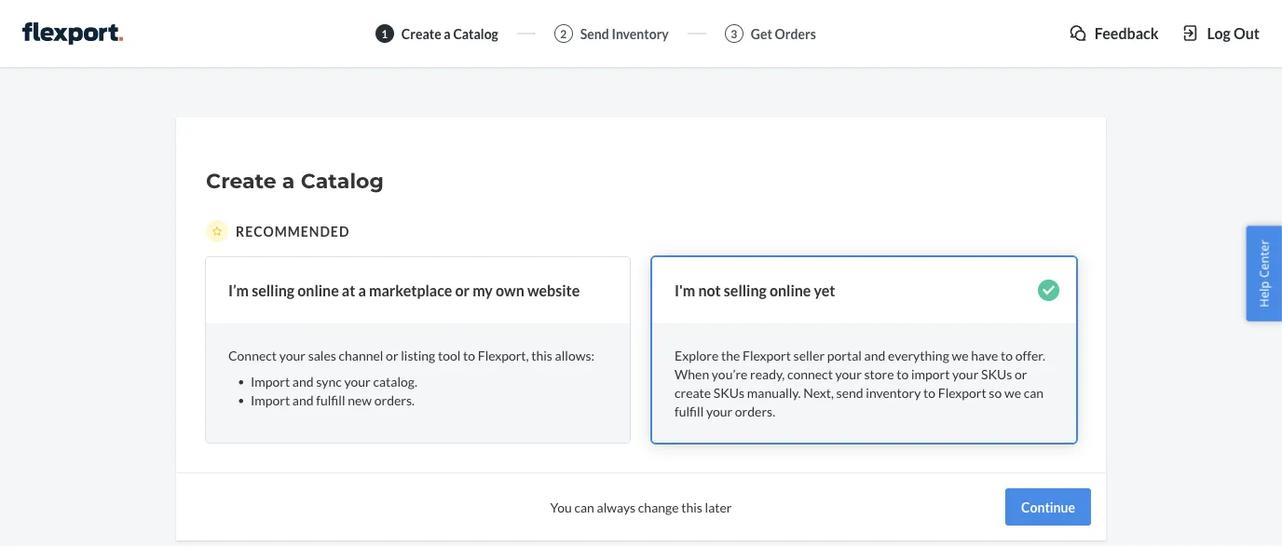 Task type: locate. For each thing, give the bounding box(es) containing it.
0 vertical spatial create a catalog
[[402, 26, 499, 41]]

a up recommended
[[282, 168, 295, 193]]

1 vertical spatial can
[[575, 499, 595, 515]]

continue link
[[1006, 488, 1092, 526]]

ready,
[[751, 366, 785, 382]]

create a catalog
[[402, 26, 499, 41], [206, 168, 384, 193]]

selling right not
[[724, 281, 767, 299]]

catalog left 2
[[453, 26, 499, 41]]

orders. down catalog.
[[375, 392, 415, 408]]

flexport left the so
[[939, 384, 987, 400]]

1 horizontal spatial can
[[1024, 384, 1044, 400]]

1 vertical spatial skus
[[714, 384, 745, 400]]

0 horizontal spatial online
[[298, 281, 339, 299]]

selling right the i'm on the bottom left
[[252, 281, 295, 299]]

send inventory
[[581, 26, 669, 41]]

1 vertical spatial we
[[1005, 384, 1022, 400]]

feedback link
[[1069, 22, 1159, 44]]

log out button
[[1182, 22, 1260, 44]]

recommended
[[236, 223, 350, 239]]

my
[[473, 281, 493, 299]]

and down sales
[[293, 392, 314, 408]]

connect
[[788, 366, 833, 382]]

have
[[972, 347, 999, 363]]

or left listing
[[386, 347, 399, 363]]

0 vertical spatial we
[[952, 347, 969, 363]]

0 vertical spatial create
[[402, 26, 442, 41]]

get orders
[[751, 26, 817, 41]]

or
[[455, 281, 470, 299], [386, 347, 399, 363], [1015, 366, 1028, 382]]

selling
[[252, 281, 295, 299], [724, 281, 767, 299]]

1 vertical spatial import
[[251, 392, 290, 408]]

this left later
[[682, 499, 703, 515]]

can down "offer."
[[1024, 384, 1044, 400]]

1 selling from the left
[[252, 281, 295, 299]]

create a catalog right 1
[[402, 26, 499, 41]]

out
[[1234, 24, 1260, 42]]

feedback
[[1095, 24, 1159, 42]]

0 horizontal spatial can
[[575, 499, 595, 515]]

fulfill inside import and sync your catalog. import and fulfill new orders.
[[316, 392, 345, 408]]

this
[[532, 347, 553, 363], [682, 499, 703, 515]]

1 horizontal spatial catalog
[[453, 26, 499, 41]]

2 import from the top
[[251, 392, 290, 408]]

offer.
[[1016, 347, 1046, 363]]

orders. inside explore the flexport seller portal and everything we have to offer. when you're ready, connect your store to import your skus or create skus manually. next, send inventory to flexport so we can fulfill your orders.
[[735, 403, 776, 419]]

your left sales
[[279, 347, 306, 363]]

flexport logo image
[[22, 22, 123, 45]]

explore
[[675, 347, 719, 363]]

your up new
[[345, 373, 371, 389]]

we
[[952, 347, 969, 363], [1005, 384, 1022, 400]]

and left sync
[[293, 373, 314, 389]]

0 horizontal spatial flexport
[[743, 347, 791, 363]]

and
[[865, 347, 886, 363], [293, 373, 314, 389], [293, 392, 314, 408]]

fulfill down sync
[[316, 392, 345, 408]]

yet
[[814, 281, 836, 299]]

orders. down manually.
[[735, 403, 776, 419]]

a
[[444, 26, 451, 41], [282, 168, 295, 193], [358, 281, 366, 299]]

1 horizontal spatial this
[[682, 499, 703, 515]]

1 horizontal spatial or
[[455, 281, 470, 299]]

2 selling from the left
[[724, 281, 767, 299]]

fulfill down create
[[675, 403, 704, 419]]

later
[[705, 499, 732, 515]]

2 vertical spatial or
[[1015, 366, 1028, 382]]

can inside explore the flexport seller portal and everything we have to offer. when you're ready, connect your store to import your skus or create skus manually. next, send inventory to flexport so we can fulfill your orders.
[[1024, 384, 1044, 400]]

can
[[1024, 384, 1044, 400], [575, 499, 595, 515]]

sales
[[308, 347, 336, 363]]

0 horizontal spatial orders.
[[375, 392, 415, 408]]

when
[[675, 366, 710, 382]]

0 vertical spatial and
[[865, 347, 886, 363]]

1 horizontal spatial orders.
[[735, 403, 776, 419]]

2 vertical spatial a
[[358, 281, 366, 299]]

inventory
[[866, 384, 922, 400]]

1 online from the left
[[298, 281, 339, 299]]

0 horizontal spatial fulfill
[[316, 392, 345, 408]]

skus
[[982, 366, 1013, 382], [714, 384, 745, 400]]

always
[[597, 499, 636, 515]]

1 horizontal spatial a
[[358, 281, 366, 299]]

store
[[865, 366, 895, 382]]

0 vertical spatial can
[[1024, 384, 1044, 400]]

1 vertical spatial catalog
[[301, 168, 384, 193]]

0 vertical spatial skus
[[982, 366, 1013, 382]]

we right the so
[[1005, 384, 1022, 400]]

online left 'at'
[[298, 281, 339, 299]]

1 vertical spatial flexport
[[939, 384, 987, 400]]

your inside import and sync your catalog. import and fulfill new orders.
[[345, 373, 371, 389]]

create
[[402, 26, 442, 41], [206, 168, 277, 193]]

fulfill
[[316, 392, 345, 408], [675, 403, 704, 419]]

1 vertical spatial create
[[206, 168, 277, 193]]

online left "yet" at the bottom
[[770, 281, 811, 299]]

or inside explore the flexport seller portal and everything we have to offer. when you're ready, connect your store to import your skus or create skus manually. next, send inventory to flexport so we can fulfill your orders.
[[1015, 366, 1028, 382]]

catalog up recommended
[[301, 168, 384, 193]]

import
[[251, 373, 290, 389], [251, 392, 290, 408]]

flexport up ready,
[[743, 347, 791, 363]]

0 horizontal spatial selling
[[252, 281, 295, 299]]

0 vertical spatial catalog
[[453, 26, 499, 41]]

this left allows:
[[532, 347, 553, 363]]

create right 1
[[402, 26, 442, 41]]

2 horizontal spatial or
[[1015, 366, 1028, 382]]

or left my
[[455, 281, 470, 299]]

i'm selling online at a marketplace or my own website
[[228, 281, 580, 299]]

3
[[731, 27, 738, 40]]

you're
[[712, 366, 748, 382]]

online
[[298, 281, 339, 299], [770, 281, 811, 299]]

your down have
[[953, 366, 979, 382]]

flexport
[[743, 347, 791, 363], [939, 384, 987, 400]]

0 horizontal spatial create a catalog
[[206, 168, 384, 193]]

to down import
[[924, 384, 936, 400]]

0 vertical spatial a
[[444, 26, 451, 41]]

to up 'inventory'
[[897, 366, 909, 382]]

a right 1
[[444, 26, 451, 41]]

to
[[463, 347, 476, 363], [1001, 347, 1013, 363], [897, 366, 909, 382], [924, 384, 936, 400]]

skus down you're
[[714, 384, 745, 400]]

skus up the so
[[982, 366, 1013, 382]]

we left have
[[952, 347, 969, 363]]

1 horizontal spatial selling
[[724, 281, 767, 299]]

connect your sales channel or listing tool to flexport, this allows:
[[228, 347, 595, 363]]

connect
[[228, 347, 277, 363]]

orders.
[[375, 392, 415, 408], [735, 403, 776, 419]]

help
[[1256, 281, 1273, 308]]

flexport,
[[478, 347, 529, 363]]

0 vertical spatial flexport
[[743, 347, 791, 363]]

create a catalog up recommended
[[206, 168, 384, 193]]

0 vertical spatial import
[[251, 373, 290, 389]]

0 vertical spatial this
[[532, 347, 553, 363]]

1 vertical spatial a
[[282, 168, 295, 193]]

and up store
[[865, 347, 886, 363]]

1 vertical spatial or
[[386, 347, 399, 363]]

1
[[382, 27, 388, 40]]

1 vertical spatial this
[[682, 499, 703, 515]]

a right 'at'
[[358, 281, 366, 299]]

and inside explore the flexport seller portal and everything we have to offer. when you're ready, connect your store to import your skus or create skus manually. next, send inventory to flexport so we can fulfill your orders.
[[865, 347, 886, 363]]

0 horizontal spatial we
[[952, 347, 969, 363]]

or down "offer."
[[1015, 366, 1028, 382]]

at
[[342, 281, 356, 299]]

can right you
[[575, 499, 595, 515]]

catalog
[[453, 26, 499, 41], [301, 168, 384, 193]]

the
[[722, 347, 741, 363]]

1 horizontal spatial fulfill
[[675, 403, 704, 419]]

send
[[837, 384, 864, 400]]

to right have
[[1001, 347, 1013, 363]]

your
[[279, 347, 306, 363], [836, 366, 862, 382], [953, 366, 979, 382], [345, 373, 371, 389], [707, 403, 733, 419]]

1 horizontal spatial online
[[770, 281, 811, 299]]

create up recommended
[[206, 168, 277, 193]]



Task type: vqa. For each thing, say whether or not it's contained in the screenshot.
Create a Catalog to the right
yes



Task type: describe. For each thing, give the bounding box(es) containing it.
0 horizontal spatial this
[[532, 347, 553, 363]]

2
[[561, 27, 567, 40]]

i'm
[[228, 281, 249, 299]]

help center
[[1256, 240, 1273, 308]]

manually.
[[748, 384, 801, 400]]

1 vertical spatial and
[[293, 373, 314, 389]]

seller
[[794, 347, 825, 363]]

2 horizontal spatial a
[[444, 26, 451, 41]]

so
[[990, 384, 1002, 400]]

create
[[675, 384, 712, 400]]

orders. inside import and sync your catalog. import and fulfill new orders.
[[375, 392, 415, 408]]

0 horizontal spatial or
[[386, 347, 399, 363]]

to right the tool
[[463, 347, 476, 363]]

send
[[581, 26, 610, 41]]

you
[[551, 499, 572, 515]]

your down create
[[707, 403, 733, 419]]

0 horizontal spatial create
[[206, 168, 277, 193]]

i'm not selling online yet
[[675, 281, 836, 299]]

1 horizontal spatial we
[[1005, 384, 1022, 400]]

1 horizontal spatial skus
[[982, 366, 1013, 382]]

0 vertical spatial or
[[455, 281, 470, 299]]

change
[[638, 499, 679, 515]]

channel
[[339, 347, 384, 363]]

2 online from the left
[[770, 281, 811, 299]]

0 horizontal spatial a
[[282, 168, 295, 193]]

help center button
[[1247, 226, 1283, 321]]

marketplace
[[369, 281, 452, 299]]

catalog.
[[373, 373, 418, 389]]

orders
[[775, 26, 817, 41]]

tool
[[438, 347, 461, 363]]

website
[[528, 281, 580, 299]]

you can always change this later
[[551, 499, 732, 515]]

everything
[[888, 347, 950, 363]]

portal
[[828, 347, 862, 363]]

import
[[912, 366, 950, 382]]

log out
[[1208, 24, 1260, 42]]

1 import from the top
[[251, 373, 290, 389]]

1 horizontal spatial create
[[402, 26, 442, 41]]

new
[[348, 392, 372, 408]]

own
[[496, 281, 525, 299]]

explore the flexport seller portal and everything we have to offer. when you're ready, connect your store to import your skus or create skus manually. next, send inventory to flexport so we can fulfill your orders.
[[675, 347, 1046, 419]]

inventory
[[612, 26, 669, 41]]

sync
[[316, 373, 342, 389]]

0 horizontal spatial skus
[[714, 384, 745, 400]]

continue
[[1022, 499, 1076, 515]]

1 horizontal spatial create a catalog
[[402, 26, 499, 41]]

log
[[1208, 24, 1231, 42]]

1 horizontal spatial flexport
[[939, 384, 987, 400]]

allows:
[[555, 347, 595, 363]]

listing
[[401, 347, 436, 363]]

next,
[[804, 384, 834, 400]]

0 horizontal spatial catalog
[[301, 168, 384, 193]]

2 vertical spatial and
[[293, 392, 314, 408]]

1 vertical spatial create a catalog
[[206, 168, 384, 193]]

fulfill inside explore the flexport seller portal and everything we have to offer. when you're ready, connect your store to import your skus or create skus manually. next, send inventory to flexport so we can fulfill your orders.
[[675, 403, 704, 419]]

get
[[751, 26, 773, 41]]

check image
[[1039, 280, 1060, 301]]

your up the send
[[836, 366, 862, 382]]

import and sync your catalog. import and fulfill new orders.
[[251, 373, 418, 408]]

not
[[699, 281, 721, 299]]

i'm
[[675, 281, 696, 299]]

center
[[1256, 240, 1273, 278]]

continue button
[[1006, 488, 1092, 526]]



